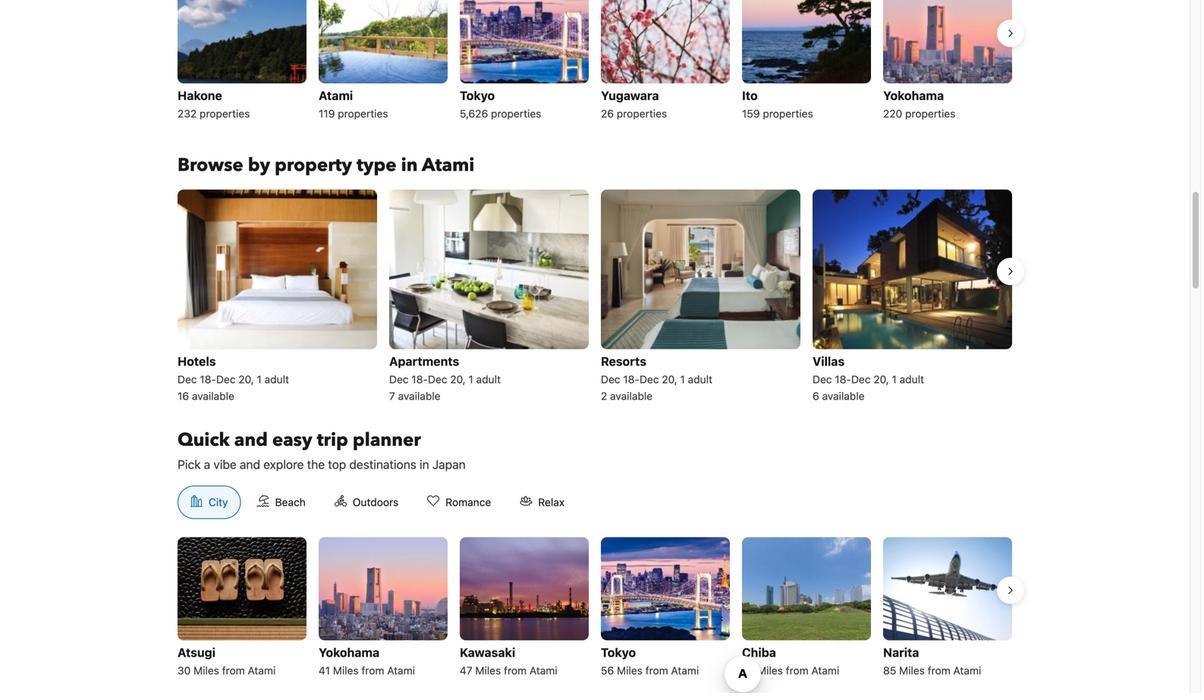 Task type: locate. For each thing, give the bounding box(es) containing it.
properties inside "tokyo 5,626 properties"
[[491, 107, 542, 120]]

kawasaki
[[460, 646, 516, 660]]

properties right 220
[[906, 107, 956, 120]]

from inside "narita 85 miles from atami"
[[928, 665, 951, 678]]

5 from from the left
[[786, 665, 809, 678]]

miles inside tokyo 56 miles from atami
[[617, 665, 643, 678]]

properties inside yokohama 220 properties
[[906, 107, 956, 120]]

3 region from the top
[[166, 532, 1025, 687]]

from inside kawasaki 47 miles from atami
[[504, 665, 527, 678]]

1 available from the left
[[192, 390, 235, 403]]

yokohama up 220
[[884, 88, 945, 103]]

miles down atsugi
[[194, 665, 219, 678]]

in
[[401, 153, 418, 178], [420, 458, 429, 472]]

1 from from the left
[[222, 665, 245, 678]]

from inside tokyo 56 miles from atami
[[646, 665, 669, 678]]

tokyo
[[460, 88, 495, 103], [601, 646, 636, 660]]

1 vertical spatial tokyo
[[601, 646, 636, 660]]

available inside hotels dec 18-dec 20, 1 adult 16 available
[[192, 390, 235, 403]]

1
[[257, 373, 262, 386], [469, 373, 474, 386], [681, 373, 685, 386], [892, 373, 897, 386]]

18- for hotels
[[200, 373, 216, 386]]

20, inside the villas dec 18-dec 20, 1 adult 6 available
[[874, 373, 890, 386]]

available right "7"
[[398, 390, 441, 403]]

properties for yokohama
[[906, 107, 956, 120]]

41
[[319, 665, 330, 678]]

1 properties from the left
[[200, 107, 250, 120]]

0 horizontal spatial yokohama
[[319, 646, 380, 660]]

0 vertical spatial yokohama
[[884, 88, 945, 103]]

yokohama inside yokohama 41 miles from atami
[[319, 646, 380, 660]]

5 properties from the left
[[763, 107, 814, 120]]

1 20, from the left
[[239, 373, 254, 386]]

villas
[[813, 354, 845, 369]]

quick and easy trip planner pick a vibe and explore the top destinations in japan
[[178, 428, 466, 472]]

18- inside apartments dec 18-dec 20, 1 adult 7 available
[[412, 373, 428, 386]]

16
[[178, 390, 189, 403]]

7 dec from the left
[[813, 373, 833, 386]]

4 from from the left
[[646, 665, 669, 678]]

region containing atsugi
[[166, 532, 1025, 687]]

3 from from the left
[[504, 665, 527, 678]]

1 inside apartments dec 18-dec 20, 1 adult 7 available
[[469, 373, 474, 386]]

2 dec from the left
[[216, 373, 236, 386]]

56
[[601, 665, 614, 678]]

outdoors button
[[322, 486, 412, 520]]

0 horizontal spatial tokyo
[[460, 88, 495, 103]]

0 vertical spatial region
[[166, 0, 1025, 129]]

properties down hakone
[[200, 107, 250, 120]]

and
[[234, 428, 268, 453], [240, 458, 260, 472]]

2 1 from the left
[[469, 373, 474, 386]]

available for resorts
[[610, 390, 653, 403]]

3 adult from the left
[[688, 373, 713, 386]]

8 dec from the left
[[852, 373, 871, 386]]

2 vertical spatial region
[[166, 532, 1025, 687]]

2 from from the left
[[362, 665, 385, 678]]

1 vertical spatial in
[[420, 458, 429, 472]]

4 miles from the left
[[617, 665, 643, 678]]

available inside apartments dec 18-dec 20, 1 adult 7 available
[[398, 390, 441, 403]]

6 from from the left
[[928, 665, 951, 678]]

4 dec from the left
[[428, 373, 448, 386]]

properties right 119
[[338, 107, 388, 120]]

4 18- from the left
[[835, 373, 852, 386]]

2 20, from the left
[[450, 373, 466, 386]]

atami
[[319, 88, 353, 103], [422, 153, 475, 178], [248, 665, 276, 678], [387, 665, 415, 678], [530, 665, 558, 678], [672, 665, 699, 678], [812, 665, 840, 678], [954, 665, 982, 678]]

atami for kawasaki
[[530, 665, 558, 678]]

1 for apartments
[[469, 373, 474, 386]]

from right 56
[[646, 665, 669, 678]]

tab list containing city
[[166, 486, 590, 520]]

top
[[328, 458, 346, 472]]

tokyo for tokyo 5,626 properties
[[460, 88, 495, 103]]

220
[[884, 107, 903, 120]]

properties for tokyo
[[491, 107, 542, 120]]

tokyo up 5,626
[[460, 88, 495, 103]]

properties for yugawara
[[617, 107, 667, 120]]

3 18- from the left
[[624, 373, 640, 386]]

3 miles from the left
[[476, 665, 501, 678]]

0 vertical spatial tokyo
[[460, 88, 495, 103]]

tab list
[[166, 486, 590, 520]]

available right 2
[[610, 390, 653, 403]]

from for chiba
[[786, 665, 809, 678]]

1 inside the villas dec 18-dec 20, 1 adult 6 available
[[892, 373, 897, 386]]

narita
[[884, 646, 920, 660]]

yokohama inside yokohama 220 properties
[[884, 88, 945, 103]]

in left japan
[[420, 458, 429, 472]]

by
[[248, 153, 270, 178]]

1 vertical spatial yokohama
[[319, 646, 380, 660]]

18- inside hotels dec 18-dec 20, 1 adult 16 available
[[200, 373, 216, 386]]

atami inside chiba 70 miles from atami
[[812, 665, 840, 678]]

18- inside resorts dec 18-dec 20, 1 adult 2 available
[[624, 373, 640, 386]]

20, inside hotels dec 18-dec 20, 1 adult 16 available
[[239, 373, 254, 386]]

18-
[[200, 373, 216, 386], [412, 373, 428, 386], [624, 373, 640, 386], [835, 373, 852, 386]]

tokyo inside "tokyo 5,626 properties"
[[460, 88, 495, 103]]

outdoors
[[353, 496, 399, 509]]

18- down resorts
[[624, 373, 640, 386]]

a
[[204, 458, 210, 472]]

4 adult from the left
[[900, 373, 925, 386]]

region
[[166, 0, 1025, 129], [166, 184, 1025, 410], [166, 532, 1025, 687]]

4 20, from the left
[[874, 373, 890, 386]]

apartments dec 18-dec 20, 1 adult 7 available
[[389, 354, 501, 403]]

atami inside atsugi 30 miles from atami
[[248, 665, 276, 678]]

atsugi 30 miles from atami
[[178, 646, 276, 678]]

2 region from the top
[[166, 184, 1025, 410]]

properties down yugawara
[[617, 107, 667, 120]]

yokohama for yokohama 220 properties
[[884, 88, 945, 103]]

from right 30
[[222, 665, 245, 678]]

from inside chiba 70 miles from atami
[[786, 665, 809, 678]]

type
[[357, 153, 397, 178]]

properties inside ito 159 properties
[[763, 107, 814, 120]]

119
[[319, 107, 335, 120]]

20, inside resorts dec 18-dec 20, 1 adult 2 available
[[662, 373, 678, 386]]

miles inside atsugi 30 miles from atami
[[194, 665, 219, 678]]

yokohama up 41
[[319, 646, 380, 660]]

adult inside apartments dec 18-dec 20, 1 adult 7 available
[[476, 373, 501, 386]]

atsugi
[[178, 646, 216, 660]]

1 inside hotels dec 18-dec 20, 1 adult 16 available
[[257, 373, 262, 386]]

18- down hotels
[[200, 373, 216, 386]]

available for villas
[[823, 390, 865, 403]]

1 1 from the left
[[257, 373, 262, 386]]

1 horizontal spatial in
[[420, 458, 429, 472]]

miles down kawasaki
[[476, 665, 501, 678]]

0 vertical spatial in
[[401, 153, 418, 178]]

miles inside chiba 70 miles from atami
[[758, 665, 783, 678]]

232
[[178, 107, 197, 120]]

properties inside yugawara 26 properties
[[617, 107, 667, 120]]

1 region from the top
[[166, 0, 1025, 129]]

miles down narita at the bottom right of the page
[[900, 665, 925, 678]]

2 miles from the left
[[333, 665, 359, 678]]

2 available from the left
[[398, 390, 441, 403]]

miles right 41
[[333, 665, 359, 678]]

chiba 70 miles from atami
[[743, 646, 840, 678]]

properties right 5,626
[[491, 107, 542, 120]]

adult inside resorts dec 18-dec 20, 1 adult 2 available
[[688, 373, 713, 386]]

miles right 56
[[617, 665, 643, 678]]

available for hotels
[[192, 390, 235, 403]]

atami inside kawasaki 47 miles from atami
[[530, 665, 558, 678]]

1 for hotels
[[257, 373, 262, 386]]

tokyo up 56
[[601, 646, 636, 660]]

3 available from the left
[[610, 390, 653, 403]]

adult for resorts
[[688, 373, 713, 386]]

18- inside the villas dec 18-dec 20, 1 adult 6 available
[[835, 373, 852, 386]]

properties inside 'hakone 232 properties'
[[200, 107, 250, 120]]

6
[[813, 390, 820, 403]]

from inside atsugi 30 miles from atami
[[222, 665, 245, 678]]

2 18- from the left
[[412, 373, 428, 386]]

3 1 from the left
[[681, 373, 685, 386]]

4 available from the left
[[823, 390, 865, 403]]

18- for apartments
[[412, 373, 428, 386]]

miles down chiba at the bottom
[[758, 665, 783, 678]]

atami for narita
[[954, 665, 982, 678]]

20, inside apartments dec 18-dec 20, 1 adult 7 available
[[450, 373, 466, 386]]

properties inside atami 119 properties
[[338, 107, 388, 120]]

beach
[[275, 496, 306, 509]]

3 properties from the left
[[491, 107, 542, 120]]

1 miles from the left
[[194, 665, 219, 678]]

from for atsugi
[[222, 665, 245, 678]]

planner
[[353, 428, 421, 453]]

atami inside tokyo 56 miles from atami
[[672, 665, 699, 678]]

properties for atami
[[338, 107, 388, 120]]

1 horizontal spatial tokyo
[[601, 646, 636, 660]]

adult
[[265, 373, 289, 386], [476, 373, 501, 386], [688, 373, 713, 386], [900, 373, 925, 386]]

resorts dec 18-dec 20, 1 adult 2 available
[[601, 354, 713, 403]]

1 adult from the left
[[265, 373, 289, 386]]

47
[[460, 665, 473, 678]]

miles inside "narita 85 miles from atami"
[[900, 665, 925, 678]]

in right "type"
[[401, 153, 418, 178]]

20,
[[239, 373, 254, 386], [450, 373, 466, 386], [662, 373, 678, 386], [874, 373, 890, 386]]

quick
[[178, 428, 230, 453]]

from inside yokohama 41 miles from atami
[[362, 665, 385, 678]]

properties for hakone
[[200, 107, 250, 120]]

adult inside hotels dec 18-dec 20, 1 adult 16 available
[[265, 373, 289, 386]]

trip
[[317, 428, 348, 453]]

18- down apartments
[[412, 373, 428, 386]]

adult for apartments
[[476, 373, 501, 386]]

4 properties from the left
[[617, 107, 667, 120]]

6 miles from the left
[[900, 665, 925, 678]]

miles inside yokohama 41 miles from atami
[[333, 665, 359, 678]]

atami inside yokohama 41 miles from atami
[[387, 665, 415, 678]]

and right vibe
[[240, 458, 260, 472]]

properties
[[200, 107, 250, 120], [338, 107, 388, 120], [491, 107, 542, 120], [617, 107, 667, 120], [763, 107, 814, 120], [906, 107, 956, 120]]

2 adult from the left
[[476, 373, 501, 386]]

dec
[[178, 373, 197, 386], [216, 373, 236, 386], [389, 373, 409, 386], [428, 373, 448, 386], [601, 373, 621, 386], [640, 373, 659, 386], [813, 373, 833, 386], [852, 373, 871, 386]]

miles for tokyo
[[617, 665, 643, 678]]

available inside resorts dec 18-dec 20, 1 adult 2 available
[[610, 390, 653, 403]]

from right 85
[[928, 665, 951, 678]]

villas dec 18-dec 20, 1 adult 6 available
[[813, 354, 925, 403]]

2 properties from the left
[[338, 107, 388, 120]]

1 vertical spatial and
[[240, 458, 260, 472]]

kawasaki 47 miles from atami
[[460, 646, 558, 678]]

browse by property type in atami
[[178, 153, 475, 178]]

from for kawasaki
[[504, 665, 527, 678]]

5 miles from the left
[[758, 665, 783, 678]]

4 1 from the left
[[892, 373, 897, 386]]

and up vibe
[[234, 428, 268, 453]]

yokohama
[[884, 88, 945, 103], [319, 646, 380, 660]]

1 inside resorts dec 18-dec 20, 1 adult 2 available
[[681, 373, 685, 386]]

adult inside the villas dec 18-dec 20, 1 adult 6 available
[[900, 373, 925, 386]]

miles
[[194, 665, 219, 678], [333, 665, 359, 678], [476, 665, 501, 678], [617, 665, 643, 678], [758, 665, 783, 678], [900, 665, 925, 678]]

from
[[222, 665, 245, 678], [362, 665, 385, 678], [504, 665, 527, 678], [646, 665, 669, 678], [786, 665, 809, 678], [928, 665, 951, 678]]

1 horizontal spatial yokohama
[[884, 88, 945, 103]]

from right 70
[[786, 665, 809, 678]]

0 horizontal spatial in
[[401, 153, 418, 178]]

3 20, from the left
[[662, 373, 678, 386]]

6 properties from the left
[[906, 107, 956, 120]]

available right '16'
[[192, 390, 235, 403]]

available
[[192, 390, 235, 403], [398, 390, 441, 403], [610, 390, 653, 403], [823, 390, 865, 403]]

available inside the villas dec 18-dec 20, 1 adult 6 available
[[823, 390, 865, 403]]

atami inside "narita 85 miles from atami"
[[954, 665, 982, 678]]

1 18- from the left
[[200, 373, 216, 386]]

adult for hotels
[[265, 373, 289, 386]]

miles inside kawasaki 47 miles from atami
[[476, 665, 501, 678]]

miles for kawasaki
[[476, 665, 501, 678]]

available right the 6
[[823, 390, 865, 403]]

city
[[209, 496, 228, 509]]

properties right 159
[[763, 107, 814, 120]]

from down kawasaki
[[504, 665, 527, 678]]

1 vertical spatial region
[[166, 184, 1025, 410]]

tokyo inside tokyo 56 miles from atami
[[601, 646, 636, 660]]

18- down villas
[[835, 373, 852, 386]]

from right 41
[[362, 665, 385, 678]]



Task type: vqa. For each thing, say whether or not it's contained in the screenshot.
Romance button
yes



Task type: describe. For each thing, give the bounding box(es) containing it.
atami inside atami 119 properties
[[319, 88, 353, 103]]

beach button
[[244, 486, 319, 520]]

yokohama 220 properties
[[884, 88, 956, 120]]

available for apartments
[[398, 390, 441, 403]]

26
[[601, 107, 614, 120]]

hakone
[[178, 88, 222, 103]]

pick
[[178, 458, 201, 472]]

resorts
[[601, 354, 647, 369]]

apartments
[[389, 354, 460, 369]]

20, for hotels
[[239, 373, 254, 386]]

chiba
[[743, 646, 777, 660]]

yokohama 41 miles from atami
[[319, 646, 415, 678]]

tokyo 56 miles from atami
[[601, 646, 699, 678]]

atami for atsugi
[[248, 665, 276, 678]]

2
[[601, 390, 608, 403]]

20, for resorts
[[662, 373, 678, 386]]

6 dec from the left
[[640, 373, 659, 386]]

yugawara
[[601, 88, 659, 103]]

adult for villas
[[900, 373, 925, 386]]

miles for narita
[[900, 665, 925, 678]]

region containing hotels
[[166, 184, 1025, 410]]

explore
[[264, 458, 304, 472]]

20, for apartments
[[450, 373, 466, 386]]

hotels
[[178, 354, 216, 369]]

browse
[[178, 153, 244, 178]]

1 dec from the left
[[178, 373, 197, 386]]

atami 119 properties
[[319, 88, 388, 120]]

property
[[275, 153, 352, 178]]

yugawara 26 properties
[[601, 88, 667, 120]]

miles for yokohama
[[333, 665, 359, 678]]

ito
[[743, 88, 758, 103]]

narita 85 miles from atami
[[884, 646, 982, 678]]

159
[[743, 107, 760, 120]]

from for yokohama
[[362, 665, 385, 678]]

atami for yokohama
[[387, 665, 415, 678]]

miles for atsugi
[[194, 665, 219, 678]]

romance button
[[415, 486, 504, 520]]

hotels dec 18-dec 20, 1 adult 16 available
[[178, 354, 289, 403]]

miles for chiba
[[758, 665, 783, 678]]

properties for ito
[[763, 107, 814, 120]]

1 for resorts
[[681, 373, 685, 386]]

relax
[[539, 496, 565, 509]]

0 vertical spatial and
[[234, 428, 268, 453]]

region containing hakone
[[166, 0, 1025, 129]]

1 for villas
[[892, 373, 897, 386]]

tokyo 5,626 properties
[[460, 88, 542, 120]]

city button
[[178, 486, 241, 520]]

vibe
[[214, 458, 237, 472]]

japan
[[433, 458, 466, 472]]

the
[[307, 458, 325, 472]]

7
[[389, 390, 395, 403]]

in inside quick and easy trip planner pick a vibe and explore the top destinations in japan
[[420, 458, 429, 472]]

5 dec from the left
[[601, 373, 621, 386]]

from for narita
[[928, 665, 951, 678]]

ito 159 properties
[[743, 88, 814, 120]]

atami for chiba
[[812, 665, 840, 678]]

romance
[[446, 496, 491, 509]]

3 dec from the left
[[389, 373, 409, 386]]

relax button
[[507, 486, 578, 520]]

20, for villas
[[874, 373, 890, 386]]

30
[[178, 665, 191, 678]]

tokyo for tokyo 56 miles from atami
[[601, 646, 636, 660]]

easy
[[272, 428, 312, 453]]

hakone 232 properties
[[178, 88, 250, 120]]

atami for tokyo
[[672, 665, 699, 678]]

70
[[743, 665, 755, 678]]

yokohama for yokohama 41 miles from atami
[[319, 646, 380, 660]]

85
[[884, 665, 897, 678]]

18- for villas
[[835, 373, 852, 386]]

from for tokyo
[[646, 665, 669, 678]]

destinations
[[350, 458, 417, 472]]

5,626
[[460, 107, 488, 120]]

18- for resorts
[[624, 373, 640, 386]]



